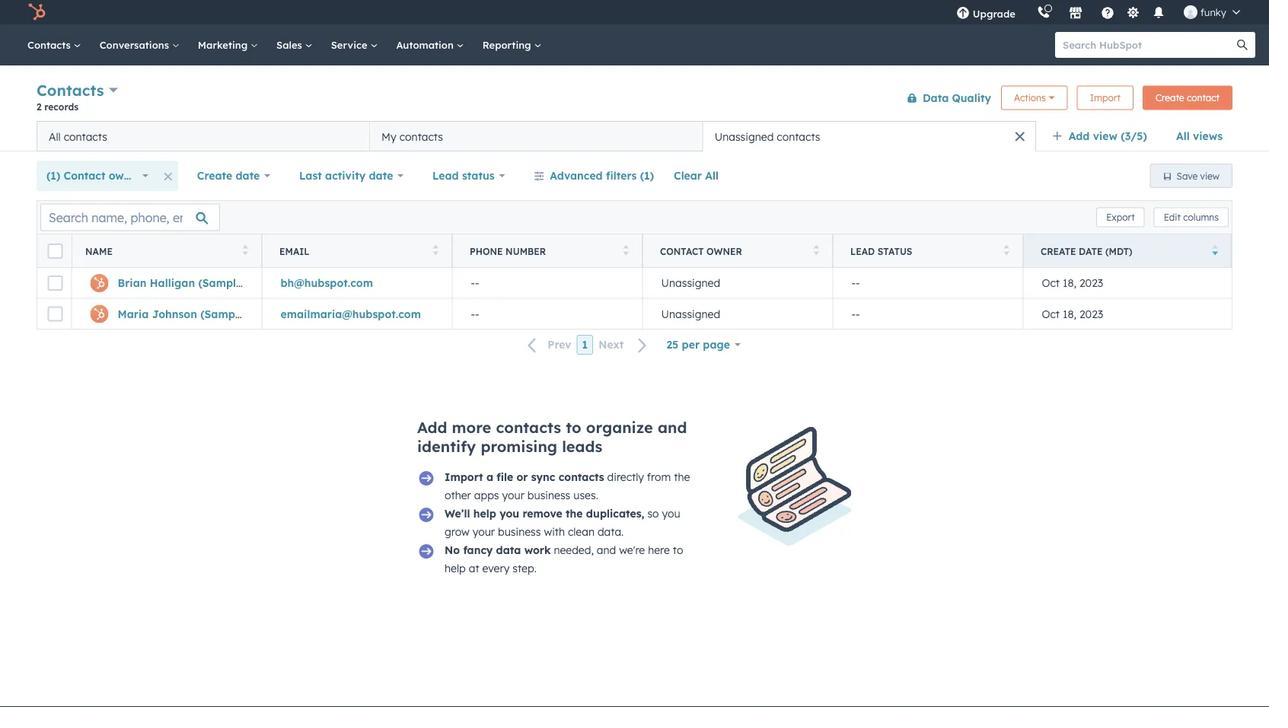 Task type: describe. For each thing, give the bounding box(es) containing it.
owner inside (1) contact owner popup button
[[109, 169, 142, 182]]

contact owner
[[660, 246, 742, 257]]

marketing
[[198, 38, 251, 51]]

contacts inside contacts popup button
[[37, 81, 104, 100]]

create contact button
[[1143, 86, 1233, 110]]

(3/5)
[[1121, 129, 1147, 143]]

export button
[[1096, 207, 1145, 227]]

clear
[[674, 169, 702, 182]]

(1) inside button
[[640, 169, 654, 182]]

press to sort. element for email
[[433, 245, 439, 258]]

here
[[648, 544, 670, 557]]

every
[[482, 562, 510, 575]]

next button
[[593, 335, 657, 355]]

identify
[[417, 437, 476, 456]]

add for add view (3/5)
[[1069, 129, 1090, 143]]

descending sort. press to sort ascending. element
[[1212, 245, 1218, 258]]

edit columns button
[[1154, 207, 1229, 227]]

save view
[[1177, 170, 1220, 182]]

maria johnson (sample contact)
[[118, 307, 293, 321]]

status
[[462, 169, 495, 182]]

hubspot link
[[18, 3, 57, 21]]

we're
[[619, 544, 645, 557]]

directly
[[607, 470, 644, 484]]

import a file or sync contacts
[[445, 470, 604, 484]]

remove
[[523, 507, 562, 520]]

with
[[544, 525, 565, 539]]

marketplaces button
[[1060, 0, 1092, 24]]

prev button
[[519, 335, 577, 355]]

a
[[486, 470, 493, 484]]

reporting link
[[473, 24, 551, 65]]

date inside the last activity date popup button
[[369, 169, 393, 182]]

view for save
[[1200, 170, 1220, 182]]

(mdt)
[[1105, 246, 1132, 257]]

emailmaria@hubspot.com
[[281, 307, 421, 321]]

calling icon image
[[1037, 6, 1051, 20]]

Search HubSpot search field
[[1055, 32, 1242, 58]]

so
[[647, 507, 659, 520]]

funky town image
[[1184, 5, 1197, 19]]

25
[[666, 338, 679, 351]]

lead status
[[432, 169, 495, 182]]

contacts for my contacts
[[399, 130, 443, 143]]

create date (mdt)
[[1041, 246, 1132, 257]]

data quality
[[923, 91, 991, 104]]

calling icon button
[[1031, 2, 1057, 22]]

or
[[517, 470, 528, 484]]

bh@hubspot.com button
[[262, 268, 452, 298]]

press to sort. image for email
[[433, 245, 439, 255]]

maria
[[118, 307, 149, 321]]

actions button
[[1001, 86, 1068, 110]]

status
[[878, 246, 912, 257]]

lead status
[[850, 246, 912, 257]]

import for import
[[1090, 92, 1121, 104]]

contacts for unassigned contacts
[[777, 130, 820, 143]]

conversations link
[[90, 24, 189, 65]]

contacts banner
[[37, 78, 1233, 121]]

so you grow your business with clean data.
[[445, 507, 680, 539]]

press to sort. element for phone number
[[623, 245, 629, 258]]

phone number
[[470, 246, 546, 257]]

add more contacts to organize and identify promising leads
[[417, 418, 687, 456]]

help inside needed, and we're here to help at every step.
[[445, 562, 466, 575]]

file
[[497, 470, 513, 484]]

phone
[[470, 246, 503, 257]]

contacts inside add more contacts to organize and identify promising leads
[[496, 418, 561, 437]]

clear all button
[[664, 161, 729, 191]]

to inside needed, and we're here to help at every step.
[[673, 544, 683, 557]]

create for create contact
[[1156, 92, 1184, 104]]

clear all
[[674, 169, 719, 182]]

last activity date button
[[289, 161, 413, 191]]

25 per page button
[[657, 330, 750, 360]]

upgrade image
[[956, 7, 970, 21]]

create date button
[[187, 161, 280, 191]]

organize
[[586, 418, 653, 437]]

promising
[[481, 437, 557, 456]]

contacts button
[[37, 79, 118, 101]]

and inside add more contacts to organize and identify promising leads
[[658, 418, 687, 437]]

you inside the so you grow your business with clean data.
[[662, 507, 680, 520]]

1 press to sort. element from the left
[[242, 245, 248, 258]]

0 vertical spatial help
[[473, 507, 496, 520]]

brian halligan (sample contact) link
[[118, 276, 291, 290]]

18, for emailmaria@hubspot.com
[[1063, 307, 1076, 321]]

all for all contacts
[[49, 130, 61, 143]]

(1) contact owner button
[[37, 161, 158, 191]]

add view (3/5) button
[[1042, 121, 1166, 152]]

import button
[[1077, 86, 1134, 110]]

actions
[[1014, 92, 1046, 104]]

contact) for bh@hubspot.com
[[246, 276, 291, 290]]

export
[[1106, 212, 1135, 223]]

all views
[[1176, 129, 1223, 143]]

add view (3/5)
[[1069, 129, 1147, 143]]

needed, and we're here to help at every step.
[[445, 544, 683, 575]]

all contacts
[[49, 130, 107, 143]]

1 press to sort. image from the left
[[242, 245, 248, 255]]

needed,
[[554, 544, 594, 557]]

advanced filters (1)
[[550, 169, 654, 182]]

your inside the so you grow your business with clean data.
[[473, 525, 495, 539]]

clean
[[568, 525, 595, 539]]

help button
[[1095, 0, 1121, 24]]

last
[[299, 169, 322, 182]]

funky button
[[1175, 0, 1249, 24]]

halligan
[[150, 276, 195, 290]]

pagination navigation
[[519, 335, 657, 355]]

create for create date
[[197, 169, 232, 182]]

unassigned contacts button
[[703, 121, 1036, 152]]

unassigned button for bh@hubspot.com
[[643, 268, 833, 298]]

data
[[496, 544, 521, 557]]

press to sort. element for lead status
[[1004, 245, 1010, 258]]

18, for bh@hubspot.com
[[1063, 276, 1076, 290]]

number
[[506, 246, 546, 257]]

brian halligan (sample contact)
[[118, 276, 291, 290]]

contact) for emailmaria@hubspot.com
[[248, 307, 293, 321]]

business inside the so you grow your business with clean data.
[[498, 525, 541, 539]]

data quality button
[[897, 83, 992, 113]]

lead for lead status
[[850, 246, 875, 257]]



Task type: vqa. For each thing, say whether or not it's contained in the screenshot.
2nd Account from the top
no



Task type: locate. For each thing, give the bounding box(es) containing it.
2 date from the left
[[369, 169, 393, 182]]

view for add
[[1093, 129, 1118, 143]]

1 vertical spatial oct
[[1042, 307, 1060, 321]]

0 horizontal spatial (1)
[[46, 169, 60, 182]]

0 horizontal spatial and
[[597, 544, 616, 557]]

1 vertical spatial 2023
[[1079, 307, 1103, 321]]

help down apps
[[473, 507, 496, 520]]

all for all views
[[1176, 129, 1190, 143]]

0 vertical spatial oct
[[1042, 276, 1060, 290]]

1 horizontal spatial create
[[1041, 246, 1076, 257]]

contacts inside the contacts link
[[27, 38, 74, 51]]

contacts link
[[18, 24, 90, 65]]

menu
[[945, 0, 1251, 24]]

0 horizontal spatial to
[[566, 418, 581, 437]]

0 horizontal spatial import
[[445, 470, 483, 484]]

views
[[1193, 129, 1223, 143]]

0 horizontal spatial lead
[[432, 169, 459, 182]]

data.
[[598, 525, 624, 539]]

to inside add more contacts to organize and identify promising leads
[[566, 418, 581, 437]]

unassigned for emailmaria@hubspot.com
[[661, 307, 720, 321]]

advanced
[[550, 169, 603, 182]]

oct 18, 2023 for emailmaria@hubspot.com
[[1042, 307, 1103, 321]]

edit
[[1164, 212, 1181, 223]]

(sample down "brian halligan (sample contact)"
[[200, 307, 244, 321]]

the up clean
[[566, 507, 583, 520]]

1 vertical spatial add
[[417, 418, 447, 437]]

contacts inside my contacts "button"
[[399, 130, 443, 143]]

you right so
[[662, 507, 680, 520]]

press to sort. image
[[242, 245, 248, 255], [433, 245, 439, 255], [623, 245, 629, 255], [1004, 245, 1010, 255]]

0 horizontal spatial view
[[1093, 129, 1118, 143]]

press to sort. image for lead status
[[1004, 245, 1010, 255]]

0 horizontal spatial contact
[[64, 169, 105, 182]]

bh@hubspot.com link
[[281, 276, 373, 290]]

create left date
[[1041, 246, 1076, 257]]

(sample for halligan
[[198, 276, 242, 290]]

unassigned button down contact owner
[[643, 268, 833, 298]]

1 vertical spatial contact)
[[248, 307, 293, 321]]

1 horizontal spatial you
[[662, 507, 680, 520]]

press to sort. element for contact owner
[[813, 245, 819, 258]]

0 horizontal spatial you
[[500, 507, 519, 520]]

0 vertical spatial (sample
[[198, 276, 242, 290]]

0 vertical spatial view
[[1093, 129, 1118, 143]]

my contacts
[[381, 130, 443, 143]]

1 vertical spatial help
[[445, 562, 466, 575]]

create date
[[197, 169, 260, 182]]

1 vertical spatial create
[[197, 169, 232, 182]]

add inside popup button
[[1069, 129, 1090, 143]]

2 press to sort. image from the left
[[433, 245, 439, 255]]

1 you from the left
[[500, 507, 519, 520]]

sales link
[[267, 24, 322, 65]]

press to sort. image for phone number
[[623, 245, 629, 255]]

and down the "data." in the bottom of the page
[[597, 544, 616, 557]]

add inside add more contacts to organize and identify promising leads
[[417, 418, 447, 437]]

menu containing funky
[[945, 0, 1251, 24]]

0 horizontal spatial help
[[445, 562, 466, 575]]

0 vertical spatial import
[[1090, 92, 1121, 104]]

unassigned button for emailmaria@hubspot.com
[[643, 298, 833, 329]]

unassigned up the per
[[661, 307, 720, 321]]

(1) down all contacts
[[46, 169, 60, 182]]

next
[[599, 338, 624, 351]]

all inside button
[[705, 169, 719, 182]]

the inside the directly from the other apps your business uses.
[[674, 470, 690, 484]]

notifications button
[[1146, 0, 1172, 24]]

0 vertical spatial oct 18, 2023
[[1042, 276, 1103, 290]]

hubspot image
[[27, 3, 46, 21]]

1 vertical spatial unassigned
[[661, 276, 720, 290]]

import up other
[[445, 470, 483, 484]]

view
[[1093, 129, 1118, 143], [1200, 170, 1220, 182]]

2 18, from the top
[[1063, 307, 1076, 321]]

contacts up records on the top left of the page
[[37, 81, 104, 100]]

1 vertical spatial lead
[[850, 246, 875, 257]]

unassigned down contact owner
[[661, 276, 720, 290]]

0 vertical spatial 18,
[[1063, 276, 1076, 290]]

contact down clear
[[660, 246, 704, 257]]

search image
[[1237, 40, 1248, 50]]

0 vertical spatial contact
[[64, 169, 105, 182]]

contact) down bh@hubspot.com link
[[248, 307, 293, 321]]

all left views on the right top
[[1176, 129, 1190, 143]]

quality
[[952, 91, 991, 104]]

0 vertical spatial unassigned
[[715, 130, 774, 143]]

settings link
[[1124, 4, 1143, 20]]

press to sort. element
[[242, 245, 248, 258], [433, 245, 439, 258], [623, 245, 629, 258], [813, 245, 819, 258], [1004, 245, 1010, 258]]

import up add view (3/5)
[[1090, 92, 1121, 104]]

1 vertical spatial contact
[[660, 246, 704, 257]]

1 vertical spatial owner
[[707, 246, 742, 257]]

leads
[[562, 437, 602, 456]]

contacts down hubspot link
[[27, 38, 74, 51]]

1 horizontal spatial date
[[369, 169, 393, 182]]

1 horizontal spatial help
[[473, 507, 496, 520]]

add for add more contacts to organize and identify promising leads
[[417, 418, 447, 437]]

all inside 'link'
[[1176, 129, 1190, 143]]

1 horizontal spatial (1)
[[640, 169, 654, 182]]

your up fancy
[[473, 525, 495, 539]]

oct 18, 2023
[[1042, 276, 1103, 290], [1042, 307, 1103, 321]]

2 (1) from the left
[[640, 169, 654, 182]]

(sample up 'maria johnson (sample contact)'
[[198, 276, 242, 290]]

contact) down email
[[246, 276, 291, 290]]

press to sort. image
[[813, 245, 819, 255]]

columns
[[1183, 212, 1219, 223]]

date inside "create date" popup button
[[236, 169, 260, 182]]

0 vertical spatial and
[[658, 418, 687, 437]]

0 horizontal spatial the
[[566, 507, 583, 520]]

1 vertical spatial 18,
[[1063, 307, 1076, 321]]

0 horizontal spatial all
[[49, 130, 61, 143]]

apps
[[474, 489, 499, 502]]

5 press to sort. element from the left
[[1004, 245, 1010, 258]]

1 horizontal spatial add
[[1069, 129, 1090, 143]]

other
[[445, 489, 471, 502]]

(1) contact owner
[[46, 169, 142, 182]]

1 vertical spatial (sample
[[200, 307, 244, 321]]

unassigned
[[715, 130, 774, 143], [661, 276, 720, 290], [661, 307, 720, 321]]

date right activity
[[369, 169, 393, 182]]

create left "contact"
[[1156, 92, 1184, 104]]

unassigned button up "page"
[[643, 298, 833, 329]]

my contacts button
[[370, 121, 703, 152]]

add left more on the left bottom of page
[[417, 418, 447, 437]]

1 date from the left
[[236, 169, 260, 182]]

unassigned for bh@hubspot.com
[[661, 276, 720, 290]]

upgrade
[[973, 7, 1016, 20]]

-- button
[[452, 268, 643, 298], [833, 268, 1023, 298], [452, 298, 643, 329], [833, 298, 1023, 329]]

1 oct from the top
[[1042, 276, 1060, 290]]

sales
[[276, 38, 305, 51]]

2 records
[[37, 101, 78, 112]]

18,
[[1063, 276, 1076, 290], [1063, 307, 1076, 321]]

import inside button
[[1090, 92, 1121, 104]]

import for import a file or sync contacts
[[445, 470, 483, 484]]

marketing link
[[189, 24, 267, 65]]

1 (1) from the left
[[46, 169, 60, 182]]

help down no
[[445, 562, 466, 575]]

2023 for bh@hubspot.com
[[1079, 276, 1103, 290]]

to right here
[[673, 544, 683, 557]]

contact down all contacts
[[64, 169, 105, 182]]

marketplaces image
[[1069, 7, 1083, 21]]

add down import button at the top of the page
[[1069, 129, 1090, 143]]

1 vertical spatial view
[[1200, 170, 1220, 182]]

date
[[1079, 246, 1103, 257]]

1 horizontal spatial to
[[673, 544, 683, 557]]

3 press to sort. element from the left
[[623, 245, 629, 258]]

lead for lead status
[[432, 169, 459, 182]]

1 vertical spatial oct 18, 2023
[[1042, 307, 1103, 321]]

view left (3/5)
[[1093, 129, 1118, 143]]

work
[[524, 544, 551, 557]]

0 vertical spatial to
[[566, 418, 581, 437]]

you left remove at the bottom left of the page
[[500, 507, 519, 520]]

all right clear
[[705, 169, 719, 182]]

bh@hubspot.com
[[281, 276, 373, 290]]

0 vertical spatial your
[[502, 489, 524, 502]]

(sample for johnson
[[200, 307, 244, 321]]

emailmaria@hubspot.com button
[[262, 298, 452, 329]]

1 vertical spatial your
[[473, 525, 495, 539]]

create for create date (mdt)
[[1041, 246, 1076, 257]]

1 horizontal spatial all
[[705, 169, 719, 182]]

conversations
[[100, 38, 172, 51]]

1 vertical spatial and
[[597, 544, 616, 557]]

all views link
[[1166, 121, 1233, 152]]

all inside button
[[49, 130, 61, 143]]

your inside the directly from the other apps your business uses.
[[502, 489, 524, 502]]

search button
[[1230, 32, 1255, 58]]

0 vertical spatial contact)
[[246, 276, 291, 290]]

help image
[[1101, 7, 1114, 21]]

create
[[1156, 92, 1184, 104], [197, 169, 232, 182], [1041, 246, 1076, 257]]

create down the all contacts button
[[197, 169, 232, 182]]

we'll
[[445, 507, 470, 520]]

contact inside popup button
[[64, 169, 105, 182]]

(1) inside popup button
[[46, 169, 60, 182]]

Search name, phone, email addresses, or company search field
[[40, 204, 220, 231]]

0 vertical spatial lead
[[432, 169, 459, 182]]

create inside create contact button
[[1156, 92, 1184, 104]]

1 horizontal spatial your
[[502, 489, 524, 502]]

0 vertical spatial create
[[1156, 92, 1184, 104]]

your down 'file'
[[502, 489, 524, 502]]

oct for emailmaria@hubspot.com
[[1042, 307, 1060, 321]]

and up from
[[658, 418, 687, 437]]

view right save
[[1200, 170, 1220, 182]]

brian
[[118, 276, 147, 290]]

0 horizontal spatial create
[[197, 169, 232, 182]]

1 unassigned button from the top
[[643, 268, 833, 298]]

lead inside popup button
[[432, 169, 459, 182]]

all down 2 records
[[49, 130, 61, 143]]

1 oct 18, 2023 from the top
[[1042, 276, 1103, 290]]

date down the all contacts button
[[236, 169, 260, 182]]

automation
[[396, 38, 457, 51]]

1 18, from the top
[[1063, 276, 1076, 290]]

last activity date
[[299, 169, 393, 182]]

lead
[[432, 169, 459, 182], [850, 246, 875, 257]]

0 vertical spatial add
[[1069, 129, 1090, 143]]

edit columns
[[1164, 212, 1219, 223]]

2 press to sort. element from the left
[[433, 245, 439, 258]]

1 horizontal spatial the
[[674, 470, 690, 484]]

uses.
[[573, 489, 598, 502]]

2 vertical spatial unassigned
[[661, 307, 720, 321]]

(1) right filters
[[640, 169, 654, 182]]

directly from the other apps your business uses.
[[445, 470, 690, 502]]

0 vertical spatial 2023
[[1079, 276, 1103, 290]]

0 horizontal spatial add
[[417, 418, 447, 437]]

contacts inside the all contacts button
[[64, 130, 107, 143]]

4 press to sort. element from the left
[[813, 245, 819, 258]]

4 press to sort. image from the left
[[1004, 245, 1010, 255]]

1 vertical spatial the
[[566, 507, 583, 520]]

business inside the directly from the other apps your business uses.
[[527, 489, 570, 502]]

descending sort. press to sort ascending. image
[[1212, 245, 1218, 255]]

2 horizontal spatial all
[[1176, 129, 1190, 143]]

2 unassigned button from the top
[[643, 298, 833, 329]]

unassigned up clear all
[[715, 130, 774, 143]]

1 horizontal spatial lead
[[850, 246, 875, 257]]

0 horizontal spatial owner
[[109, 169, 142, 182]]

reporting
[[482, 38, 534, 51]]

3 press to sort. image from the left
[[623, 245, 629, 255]]

save
[[1177, 170, 1198, 182]]

step.
[[513, 562, 537, 575]]

oct 18, 2023 for bh@hubspot.com
[[1042, 276, 1103, 290]]

the
[[674, 470, 690, 484], [566, 507, 583, 520]]

1 horizontal spatial owner
[[707, 246, 742, 257]]

page
[[703, 338, 730, 351]]

25 per page
[[666, 338, 730, 351]]

contact)
[[246, 276, 291, 290], [248, 307, 293, 321]]

from
[[647, 470, 671, 484]]

all contacts button
[[37, 121, 370, 152]]

1 vertical spatial import
[[445, 470, 483, 484]]

advanced filters (1) button
[[524, 161, 664, 191]]

2 you from the left
[[662, 507, 680, 520]]

1 horizontal spatial import
[[1090, 92, 1121, 104]]

oct for bh@hubspot.com
[[1042, 276, 1060, 290]]

activity
[[325, 169, 366, 182]]

2023 for emailmaria@hubspot.com
[[1079, 307, 1103, 321]]

0 vertical spatial business
[[527, 489, 570, 502]]

0 vertical spatial contacts
[[27, 38, 74, 51]]

1 vertical spatial contacts
[[37, 81, 104, 100]]

no
[[445, 544, 460, 557]]

0 horizontal spatial date
[[236, 169, 260, 182]]

unassigned contacts
[[715, 130, 820, 143]]

1 vertical spatial to
[[673, 544, 683, 557]]

contacts inside unassigned contacts button
[[777, 130, 820, 143]]

1 button
[[577, 335, 593, 355]]

0 vertical spatial the
[[674, 470, 690, 484]]

1 horizontal spatial contact
[[660, 246, 704, 257]]

contacts for all contacts
[[64, 130, 107, 143]]

0 horizontal spatial your
[[473, 525, 495, 539]]

business up data
[[498, 525, 541, 539]]

notifications image
[[1152, 7, 1166, 21]]

import
[[1090, 92, 1121, 104], [445, 470, 483, 484]]

contacts
[[27, 38, 74, 51], [37, 81, 104, 100]]

create inside "create date" popup button
[[197, 169, 232, 182]]

0 vertical spatial owner
[[109, 169, 142, 182]]

2 horizontal spatial create
[[1156, 92, 1184, 104]]

settings image
[[1126, 6, 1140, 20]]

business up 'we'll help you remove the duplicates,'
[[527, 489, 570, 502]]

2023
[[1079, 276, 1103, 290], [1079, 307, 1103, 321]]

1 vertical spatial business
[[498, 525, 541, 539]]

per
[[682, 338, 700, 351]]

view inside button
[[1200, 170, 1220, 182]]

2 oct from the top
[[1042, 307, 1060, 321]]

to left organize
[[566, 418, 581, 437]]

the right from
[[674, 470, 690, 484]]

2 2023 from the top
[[1079, 307, 1103, 321]]

2 vertical spatial create
[[1041, 246, 1076, 257]]

1 2023 from the top
[[1079, 276, 1103, 290]]

emailmaria@hubspot.com link
[[281, 307, 421, 321]]

2 oct 18, 2023 from the top
[[1042, 307, 1103, 321]]

1 horizontal spatial and
[[658, 418, 687, 437]]

1 horizontal spatial view
[[1200, 170, 1220, 182]]

view inside popup button
[[1093, 129, 1118, 143]]

lead status button
[[423, 161, 515, 191]]

no fancy data work
[[445, 544, 551, 557]]

more
[[452, 418, 491, 437]]

funky
[[1201, 6, 1226, 18]]

and inside needed, and we're here to help at every step.
[[597, 544, 616, 557]]



